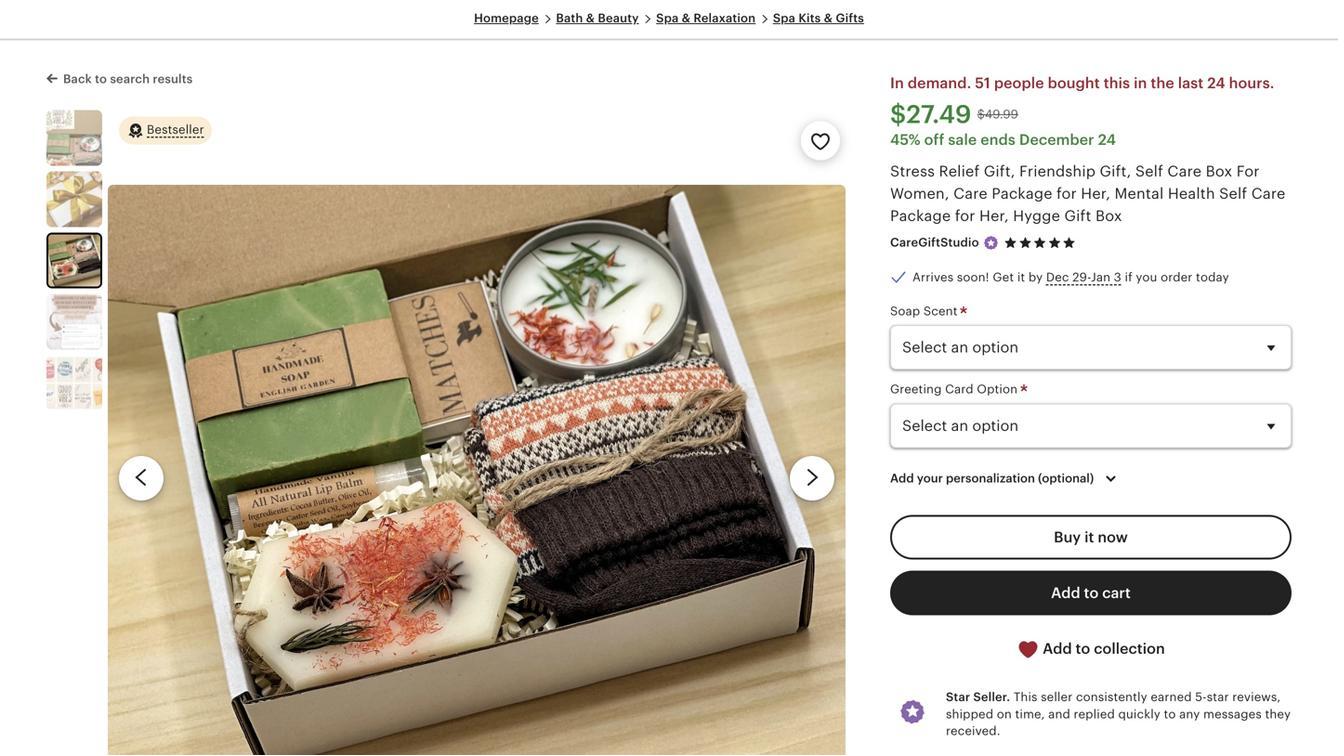 Task type: locate. For each thing, give the bounding box(es) containing it.
for
[[1237, 163, 1260, 180]]

spa left the kits
[[773, 11, 796, 25]]

stress relief gift friendship gift self care box for women image 3 image
[[108, 185, 846, 756], [48, 235, 100, 287]]

1 gift, from the left
[[984, 163, 1016, 180]]

on
[[997, 708, 1012, 722]]

december
[[1020, 132, 1095, 148]]

1 vertical spatial package
[[891, 208, 951, 225]]

0 horizontal spatial &
[[586, 11, 595, 25]]

stress relief gift, friendship gift, self care box for women, care package for her, mental health self care package for her, hygge gift box
[[891, 163, 1286, 225]]

homepage
[[474, 11, 539, 25]]

care up health at top right
[[1168, 163, 1202, 180]]

add
[[891, 472, 914, 486], [1052, 585, 1081, 602], [1043, 641, 1073, 658]]

earned
[[1151, 691, 1193, 705]]

3 & from the left
[[824, 11, 833, 25]]

0 horizontal spatial spa
[[657, 11, 679, 25]]

bought
[[1048, 75, 1101, 92]]

1 horizontal spatial box
[[1206, 163, 1233, 180]]

sale
[[949, 132, 977, 148]]

it
[[1018, 271, 1026, 285], [1085, 529, 1095, 546]]

you
[[1137, 271, 1158, 285]]

consistently
[[1077, 691, 1148, 705]]

add to collection button
[[891, 627, 1292, 673]]

to down earned on the bottom right
[[1165, 708, 1177, 722]]

24
[[1208, 75, 1226, 92], [1099, 132, 1117, 148]]

1 vertical spatial add
[[1052, 585, 1081, 602]]

gift
[[1065, 208, 1092, 225]]

0 vertical spatial for
[[1057, 186, 1077, 202]]

jan
[[1092, 271, 1111, 285]]

3
[[1115, 271, 1122, 285]]

care down for
[[1252, 186, 1286, 202]]

box left for
[[1206, 163, 1233, 180]]

51
[[976, 75, 991, 92]]

1 vertical spatial it
[[1085, 529, 1095, 546]]

& right bath on the top
[[586, 11, 595, 25]]

&
[[586, 11, 595, 25], [682, 11, 691, 25], [824, 11, 833, 25]]

1 horizontal spatial stress relief gift friendship gift self care box for women image 3 image
[[108, 185, 846, 756]]

people
[[995, 75, 1045, 92]]

this seller consistently earned 5-star reviews, shipped on time, and replied quickly to any messages they received.
[[946, 691, 1292, 739]]

gift, up mental
[[1100, 163, 1132, 180]]

for
[[1057, 186, 1077, 202], [956, 208, 976, 225]]

to right back
[[95, 72, 107, 86]]

personalization
[[946, 472, 1036, 486]]

1 horizontal spatial gift,
[[1100, 163, 1132, 180]]

they
[[1266, 708, 1292, 722]]

2 spa from the left
[[773, 11, 796, 25]]

stress relief gift friendship gift self care box for women image 4 image
[[46, 294, 102, 350]]

add for add to cart
[[1052, 585, 1081, 602]]

cart
[[1103, 585, 1131, 602]]

& left relaxation
[[682, 11, 691, 25]]

seller.
[[974, 691, 1011, 705]]

0 horizontal spatial gift,
[[984, 163, 1016, 180]]

0 horizontal spatial 24
[[1099, 132, 1117, 148]]

1 vertical spatial self
[[1220, 186, 1248, 202]]

0 horizontal spatial for
[[956, 208, 976, 225]]

back to search results link
[[46, 68, 193, 88]]

2 & from the left
[[682, 11, 691, 25]]

ends
[[981, 132, 1016, 148]]

spa
[[657, 11, 679, 25], [773, 11, 796, 25]]

messages
[[1204, 708, 1262, 722]]

health
[[1168, 186, 1216, 202]]

gift,
[[984, 163, 1016, 180], [1100, 163, 1132, 180]]

hygge
[[1014, 208, 1061, 225]]

self up mental
[[1136, 163, 1164, 180]]

soap
[[891, 304, 921, 318]]

star seller.
[[946, 691, 1011, 705]]

spa right beauty
[[657, 11, 679, 25]]

relief
[[940, 163, 980, 180]]

spa & relaxation link
[[657, 11, 756, 25]]

1 horizontal spatial her,
[[1082, 186, 1111, 202]]

the
[[1151, 75, 1175, 92]]

it left by
[[1018, 271, 1026, 285]]

received.
[[946, 725, 1001, 739]]

to left collection
[[1076, 641, 1091, 658]]

1 vertical spatial for
[[956, 208, 976, 225]]

care down relief
[[954, 186, 988, 202]]

spa kits & gifts
[[773, 11, 865, 25]]

$27.49 $49.99
[[891, 100, 1019, 129]]

hours.
[[1230, 75, 1275, 92]]

off
[[925, 132, 945, 148]]

1 horizontal spatial it
[[1085, 529, 1095, 546]]

1 horizontal spatial 24
[[1208, 75, 1226, 92]]

1 vertical spatial her,
[[980, 208, 1009, 225]]

your
[[917, 472, 944, 486]]

stress
[[891, 163, 935, 180]]

her, up the star_seller image
[[980, 208, 1009, 225]]

$27.49
[[891, 100, 972, 129]]

spa for spa kits & gifts
[[773, 11, 796, 25]]

her,
[[1082, 186, 1111, 202], [980, 208, 1009, 225]]

relaxation
[[694, 11, 756, 25]]

it right the buy
[[1085, 529, 1095, 546]]

seller
[[1041, 691, 1073, 705]]

0 vertical spatial her,
[[1082, 186, 1111, 202]]

beauty
[[598, 11, 639, 25]]

to for cart
[[1085, 585, 1099, 602]]

1 vertical spatial box
[[1096, 208, 1123, 225]]

her, up the gift
[[1082, 186, 1111, 202]]

in
[[1134, 75, 1148, 92]]

0 vertical spatial self
[[1136, 163, 1164, 180]]

package up hygge
[[992, 186, 1053, 202]]

2 vertical spatial add
[[1043, 641, 1073, 658]]

homepage link
[[474, 11, 539, 25]]

caregiftstudio link
[[891, 236, 980, 250]]

buy
[[1054, 529, 1081, 546]]

greeting
[[891, 383, 942, 397]]

shipped
[[946, 708, 994, 722]]

0 horizontal spatial stress relief gift friendship gift self care box for women image 3 image
[[48, 235, 100, 287]]

24 right december
[[1099, 132, 1117, 148]]

self down for
[[1220, 186, 1248, 202]]

& right the kits
[[824, 11, 833, 25]]

1 horizontal spatial &
[[682, 11, 691, 25]]

stress relief gift friendship gift self care box for women image 2 image
[[46, 172, 102, 227]]

bath
[[556, 11, 583, 25]]

care
[[1168, 163, 1202, 180], [954, 186, 988, 202], [1252, 186, 1286, 202]]

to
[[95, 72, 107, 86], [1085, 585, 1099, 602], [1076, 641, 1091, 658], [1165, 708, 1177, 722]]

add inside 'dropdown button'
[[891, 472, 914, 486]]

0 horizontal spatial package
[[891, 208, 951, 225]]

1 & from the left
[[586, 11, 595, 25]]

bestseller button
[[119, 116, 212, 146]]

add up seller
[[1043, 641, 1073, 658]]

for down friendship
[[1057, 186, 1077, 202]]

2 horizontal spatial &
[[824, 11, 833, 25]]

24 right last
[[1208, 75, 1226, 92]]

bestseller
[[147, 123, 204, 137]]

0 horizontal spatial box
[[1096, 208, 1123, 225]]

package
[[992, 186, 1053, 202], [891, 208, 951, 225]]

0 vertical spatial add
[[891, 472, 914, 486]]

buy it now
[[1054, 529, 1129, 546]]

add your personalization (optional) button
[[877, 460, 1136, 499]]

gift, down ends
[[984, 163, 1016, 180]]

menu bar
[[52, 11, 1287, 41]]

reviews,
[[1233, 691, 1282, 705]]

0 vertical spatial package
[[992, 186, 1053, 202]]

1 horizontal spatial spa
[[773, 11, 796, 25]]

soap scent
[[891, 304, 962, 318]]

1 spa from the left
[[657, 11, 679, 25]]

to left cart
[[1085, 585, 1099, 602]]

0 horizontal spatial it
[[1018, 271, 1026, 285]]

add left cart
[[1052, 585, 1081, 602]]

box
[[1206, 163, 1233, 180], [1096, 208, 1123, 225]]

self
[[1136, 163, 1164, 180], [1220, 186, 1248, 202]]

add to cart
[[1052, 585, 1131, 602]]

add left your
[[891, 472, 914, 486]]

back to search results
[[63, 72, 193, 86]]

bath & beauty
[[556, 11, 639, 25]]

0 horizontal spatial her,
[[980, 208, 1009, 225]]

last
[[1179, 75, 1204, 92]]

box right the gift
[[1096, 208, 1123, 225]]

now
[[1098, 529, 1129, 546]]

for up caregiftstudio link at the right top
[[956, 208, 976, 225]]

scent
[[924, 304, 958, 318]]

package down women,
[[891, 208, 951, 225]]



Task type: describe. For each thing, give the bounding box(es) containing it.
stress relief gift friendship gift self care box for women image 1 image
[[46, 110, 102, 166]]

2 horizontal spatial care
[[1252, 186, 1286, 202]]

order
[[1161, 271, 1193, 285]]

add for add to collection
[[1043, 641, 1073, 658]]

card
[[946, 383, 974, 397]]

0 vertical spatial box
[[1206, 163, 1233, 180]]

5-
[[1196, 691, 1208, 705]]

arrives soon! get it by dec 29-jan 3 if you order today
[[913, 271, 1230, 285]]

stress relief gift friendship gift self care box for women image 5 image
[[46, 356, 102, 412]]

& for spa
[[682, 11, 691, 25]]

to for collection
[[1076, 641, 1091, 658]]

& for bath
[[586, 11, 595, 25]]

quickly
[[1119, 708, 1161, 722]]

0 vertical spatial 24
[[1208, 75, 1226, 92]]

in demand. 51 people bought this in the last 24 hours.
[[891, 75, 1275, 92]]

women,
[[891, 186, 950, 202]]

add to cart button
[[891, 571, 1292, 616]]

it inside buy it now button
[[1085, 529, 1095, 546]]

arrives
[[913, 271, 954, 285]]

0 vertical spatial it
[[1018, 271, 1026, 285]]

dec
[[1047, 271, 1070, 285]]

collection
[[1094, 641, 1166, 658]]

kits
[[799, 11, 821, 25]]

star
[[946, 691, 971, 705]]

time,
[[1016, 708, 1046, 722]]

search
[[110, 72, 150, 86]]

today
[[1197, 271, 1230, 285]]

caregiftstudio
[[891, 236, 980, 250]]

menu bar containing homepage
[[52, 11, 1287, 41]]

$49.99
[[978, 107, 1019, 121]]

greeting card option
[[891, 383, 1022, 397]]

1 horizontal spatial for
[[1057, 186, 1077, 202]]

1 vertical spatial 24
[[1099, 132, 1117, 148]]

friendship
[[1020, 163, 1096, 180]]

0 horizontal spatial self
[[1136, 163, 1164, 180]]

1 horizontal spatial self
[[1220, 186, 1248, 202]]

0 horizontal spatial care
[[954, 186, 988, 202]]

to for search
[[95, 72, 107, 86]]

to inside this seller consistently earned 5-star reviews, shipped on time, and replied quickly to any messages they received.
[[1165, 708, 1177, 722]]

if
[[1125, 271, 1133, 285]]

option
[[977, 383, 1018, 397]]

spa for spa & relaxation
[[657, 11, 679, 25]]

buy it now button
[[891, 515, 1292, 560]]

bath & beauty link
[[556, 11, 639, 25]]

spa & relaxation
[[657, 11, 756, 25]]

1 horizontal spatial package
[[992, 186, 1053, 202]]

demand.
[[908, 75, 972, 92]]

(optional)
[[1039, 472, 1095, 486]]

mental
[[1115, 186, 1164, 202]]

in
[[891, 75, 905, 92]]

29-
[[1073, 271, 1092, 285]]

soon! get
[[957, 271, 1015, 285]]

any
[[1180, 708, 1201, 722]]

2 gift, from the left
[[1100, 163, 1132, 180]]

back
[[63, 72, 92, 86]]

this
[[1104, 75, 1131, 92]]

add to collection
[[1040, 641, 1166, 658]]

add for add your personalization (optional)
[[891, 472, 914, 486]]

star
[[1208, 691, 1230, 705]]

45% off sale ends december 24
[[891, 132, 1117, 148]]

star_seller image
[[983, 235, 1000, 252]]

results
[[153, 72, 193, 86]]

spa kits & gifts link
[[773, 11, 865, 25]]

replied
[[1074, 708, 1116, 722]]

this
[[1014, 691, 1038, 705]]

and
[[1049, 708, 1071, 722]]

1 horizontal spatial care
[[1168, 163, 1202, 180]]

by
[[1029, 271, 1043, 285]]



Task type: vqa. For each thing, say whether or not it's contained in the screenshot.
51
yes



